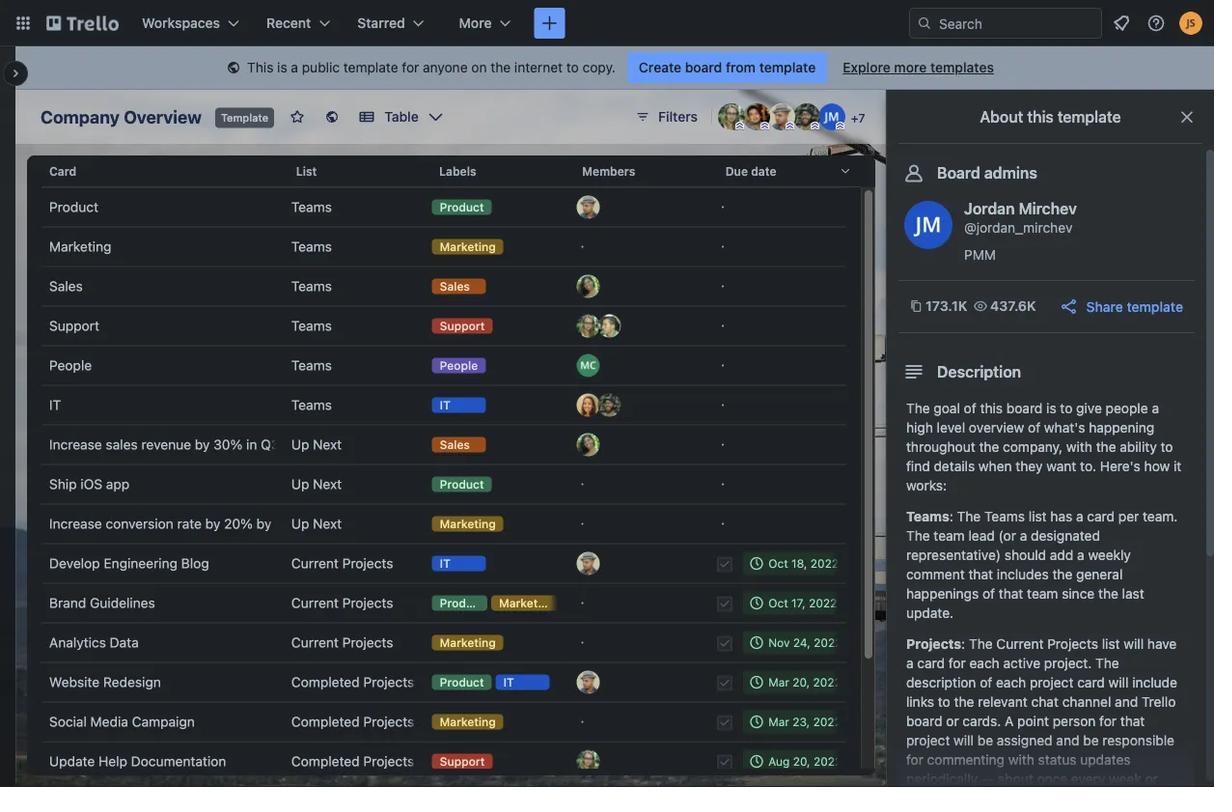 Task type: vqa. For each thing, say whether or not it's contained in the screenshot.
the topmost This member is an admin of this Workspace. icon
no



Task type: describe. For each thing, give the bounding box(es) containing it.
jordan mirchev link
[[965, 199, 1078, 218]]

18,
[[792, 557, 808, 570]]

jordan mirchev (jordan_mirchev) image
[[819, 103, 846, 130]]

status
[[1039, 752, 1077, 768]]

jordan mirchev (jordan_mirchev) image
[[905, 201, 953, 249]]

1 vertical spatial will
[[1109, 675, 1129, 691]]

for up periodically
[[907, 752, 924, 768]]

color: yellow, title: "marketing" element for completed projects
[[432, 714, 504, 730]]

tom mikelbach (tommikelbach) image
[[598, 314, 621, 338]]

general
[[1077, 566, 1124, 582]]

1 vertical spatial that
[[999, 586, 1024, 602]]

this member is an admin of this workspace. image for andre gorte (andregorte) icon
[[761, 122, 770, 130]]

is inside the goal of this board is to give people a high level overview of what's happening throughout the company, with the ability to find details when they want to. here's how it works:
[[1047, 400, 1057, 416]]

engineering
[[104, 555, 178, 571]]

it button for current projects
[[425, 544, 565, 583]]

row containing card
[[42, 148, 861, 194]]

how
[[1145, 458, 1171, 474]]

marketing for current projects
[[440, 636, 496, 650]]

chris temperson (christemperson) image for completed projects
[[577, 671, 600, 694]]

develop
[[49, 555, 100, 571]]

0 vertical spatial each
[[970, 655, 1000, 671]]

of inside : the teams list has a card per team. the team lead (or a designated representative) should add a weekly comment that includes the general happenings of that team since the last update.
[[983, 586, 996, 602]]

description
[[907, 675, 977, 691]]

responsible
[[1103, 733, 1175, 748]]

2022 for brand guidelines
[[809, 596, 838, 610]]

row containing it
[[42, 385, 847, 425]]

this member is an admin of this workspace. image for john opherson (johnopherson) icon
[[811, 122, 820, 130]]

30%
[[214, 437, 243, 452]]

happenings
[[907, 586, 980, 602]]

20, for website redesign
[[793, 676, 810, 689]]

completed projects for documentation
[[292, 753, 415, 769]]

color: yellow, title: "marketing" element for up next
[[432, 516, 504, 532]]

teams inside : the teams list has a card per team. the team lead (or a designated representative) should add a weekly comment that includes the general happenings of that team since the last update.
[[985, 508, 1026, 524]]

product for up next
[[440, 478, 484, 491]]

to up what's
[[1061, 400, 1073, 416]]

0 vertical spatial will
[[1124, 636, 1145, 652]]

marketing button for completed projects
[[425, 703, 565, 741]]

weekly
[[1089, 547, 1132, 563]]

due date
[[726, 164, 777, 178]]

anyone
[[423, 59, 468, 75]]

2 vertical spatial will
[[954, 733, 974, 748]]

assigned
[[998, 733, 1053, 748]]

a inside the goal of this board is to give people a high level overview of what's happening throughout the company, with the ability to find details when they want to. here's how it works:
[[1153, 400, 1160, 416]]

jordan mirchev @jordan_mirchev
[[965, 199, 1078, 236]]

recent
[[267, 15, 311, 31]]

product button for teams
[[425, 188, 565, 226]]

completed projects for campaign
[[292, 714, 415, 730]]

this member is an admin of this workspace. image for amy freiderson (amyfreiderson) image
[[736, 122, 745, 130]]

the down general at the bottom right of page
[[1099, 586, 1119, 602]]

share template
[[1087, 298, 1184, 314]]

search image
[[918, 15, 933, 31]]

24,
[[794, 636, 811, 650]]

1 completed from the top
[[292, 674, 360, 690]]

7
[[859, 111, 866, 125]]

projects inside : the current projects list will have a card for each active project. the description of each project card will include links to the relevant chat channel and trello board or cards. a point person for that project will be assigned and be responsible for commenting with status updates periodically -- about once every
[[1048, 636, 1099, 652]]

Board name text field
[[31, 101, 211, 132]]

: the current projects list will have a card for each active project. the description of each project card will include links to the relevant chat channel and trello board or cards. a point person for that project will be assigned and be responsible for commenting with status updates periodically -- about once every 
[[907, 636, 1182, 787]]

jennifer ziph (jenniferziph) image
[[577, 394, 600, 417]]

row containing analytics data
[[42, 623, 851, 663]]

update help documentation link
[[49, 742, 276, 781]]

increase for increase conversion rate by 20% by q3 up next
[[49, 516, 102, 532]]

color: orange, title: "sales" element for teams
[[432, 279, 486, 294]]

2 vertical spatial card
[[1078, 675, 1106, 691]]

marques closter (marquescloster) image
[[577, 354, 600, 377]]

for down channel
[[1100, 713, 1117, 729]]

filters button
[[630, 101, 704, 132]]

of right goal
[[965, 400, 977, 416]]

support button for teams
[[425, 307, 565, 345]]

here's
[[1101, 458, 1141, 474]]

list inside : the teams list has a card per team. the team lead (or a designated representative) should add a weekly comment that includes the general happenings of that team since the last update.
[[1029, 508, 1048, 524]]

sales link
[[49, 267, 276, 306]]

template right about
[[1058, 108, 1122, 126]]

john smith (johnsmith38824343) image
[[1180, 12, 1203, 35]]

public image
[[325, 109, 340, 125]]

: for projects
[[962, 636, 966, 652]]

current projects for develop engineering blog
[[292, 555, 394, 571]]

of inside : the current projects list will have a card for each active project. the description of each project card will include links to the relevant chat channel and trello board or cards. a point person for that project will be assigned and be responsible for commenting with status updates periodically -- about once every
[[980, 675, 993, 691]]

details
[[934, 458, 976, 474]]

1 be from the left
[[978, 733, 994, 748]]

filters
[[659, 109, 698, 125]]

437.6k
[[991, 298, 1037, 314]]

Search field
[[933, 9, 1102, 38]]

1 amy freiderson (amyfreiderson) image from the top
[[577, 314, 600, 338]]

2022 for social media campaign
[[814, 715, 842, 729]]

documentation
[[131, 753, 226, 769]]

back to home image
[[46, 8, 119, 39]]

support for teams
[[440, 319, 485, 333]]

template right from
[[760, 59, 816, 75]]

trello
[[1143, 694, 1177, 710]]

periodically
[[907, 771, 978, 787]]

members button
[[575, 148, 718, 194]]

andre gorte (andregorte) image
[[744, 103, 771, 130]]

due date button
[[718, 148, 861, 194]]

website redesign link
[[49, 663, 276, 702]]

list
[[296, 164, 317, 178]]

what's
[[1045, 420, 1086, 436]]

ship
[[49, 476, 77, 492]]

channel
[[1063, 694, 1112, 710]]

want
[[1047, 458, 1077, 474]]

projects for analytics data
[[343, 635, 394, 650]]

teams for sales
[[292, 278, 332, 294]]

to up how
[[1161, 439, 1174, 455]]

up next for ship ios app
[[292, 476, 342, 492]]

@jordan_mirchev
[[965, 220, 1073, 236]]

commenting
[[928, 752, 1005, 768]]

website redesign
[[49, 674, 161, 690]]

1 - from the left
[[982, 771, 988, 787]]

marketing button for teams
[[425, 227, 565, 266]]

nov
[[769, 636, 791, 650]]

has
[[1051, 508, 1073, 524]]

include
[[1133, 675, 1178, 691]]

people button
[[425, 346, 565, 385]]

with inside : the current projects list will have a card for each active project. the description of each project card will include links to the relevant chat channel and trello board or cards. a point person for that project will be assigned and be responsible for commenting with status updates periodically -- about once every
[[1009, 752, 1035, 768]]

a right (or
[[1021, 528, 1028, 544]]

next for ship ios app
[[313, 476, 342, 492]]

2022 for website redesign
[[814, 676, 842, 689]]

17,
[[792, 596, 806, 610]]

current projects for brand guidelines
[[292, 595, 394, 611]]

data
[[110, 635, 139, 650]]

cards.
[[963, 713, 1002, 729]]

board admins
[[938, 164, 1038, 182]]

john opherson (johnopherson) image
[[794, 103, 821, 130]]

board
[[938, 164, 981, 182]]

the right project.
[[1096, 655, 1120, 671]]

1 vertical spatial project
[[907, 733, 951, 748]]

the up here's
[[1097, 439, 1117, 455]]

ship ios app
[[49, 476, 130, 492]]

increase conversion rate by 20% by q3 up next
[[49, 516, 342, 532]]

about this template
[[981, 108, 1122, 126]]

color: orange, title: "sales" element for up next
[[432, 437, 486, 452]]

help
[[99, 753, 127, 769]]

when
[[979, 458, 1013, 474]]

2 - from the left
[[988, 771, 995, 787]]

up for increase sales revenue by 30% in q3
[[292, 437, 309, 452]]

more
[[895, 59, 927, 75]]

marketing link
[[49, 227, 276, 266]]

add
[[1051, 547, 1074, 563]]

analytics
[[49, 635, 106, 650]]

labels
[[439, 164, 477, 178]]

it
[[1174, 458, 1182, 474]]

chat
[[1032, 694, 1059, 710]]

this is a public template for anyone on the internet to copy.
[[247, 59, 616, 75]]

0 vertical spatial project
[[1031, 675, 1074, 691]]

lead
[[969, 528, 996, 544]]

the up 'representative)'
[[907, 528, 931, 544]]

relevant
[[979, 694, 1028, 710]]

brand guidelines link
[[49, 584, 276, 622]]

in
[[246, 437, 257, 452]]

: for teams
[[950, 508, 954, 524]]

the up when
[[980, 439, 1000, 455]]

row containing website redesign
[[42, 663, 851, 702]]

: the teams list has a card per team. the team lead (or a designated representative) should add a weekly comment that includes the general happenings of that team since the last update.
[[907, 508, 1179, 621]]

brand
[[49, 595, 86, 611]]

internet
[[515, 59, 563, 75]]

row containing social media campaign
[[42, 702, 851, 742]]

that inside : the current projects list will have a card for each active project. the description of each project card will include links to the relevant chat channel and trello board or cards. a point person for that project will be assigned and be responsible for commenting with status updates periodically -- about once every
[[1121, 713, 1146, 729]]

share
[[1087, 298, 1124, 314]]

teams for support
[[292, 318, 332, 334]]

app
[[106, 476, 130, 492]]

0 vertical spatial team
[[934, 528, 966, 544]]

the down add
[[1053, 566, 1073, 582]]

product for teams
[[440, 200, 484, 214]]

goal
[[934, 400, 961, 416]]

from
[[726, 59, 756, 75]]

chris temperson (christemperson) image for current projects
[[577, 552, 600, 575]]

sales
[[106, 437, 138, 452]]

color: red, title: "support" element for teams
[[432, 318, 493, 334]]

marketing button for current projects
[[425, 623, 565, 662]]

board inside : the current projects list will have a card for each active project. the description of each project card will include links to the relevant chat channel and trello board or cards. a point person for that project will be assigned and be responsible for commenting with status updates periodically -- about once every
[[907, 713, 943, 729]]

0 horizontal spatial chris temperson (christemperson) image
[[577, 196, 600, 219]]

2 vertical spatial color: blue, title: "it" element
[[496, 675, 550, 690]]

1 vertical spatial card
[[918, 655, 946, 671]]

mirchev
[[1019, 199, 1078, 218]]

this
[[247, 59, 274, 75]]

2 be from the left
[[1084, 733, 1100, 748]]

develop engineering blog link
[[49, 544, 276, 583]]

amy freiderson (amyfreiderson) image
[[719, 103, 746, 130]]

+ 7
[[851, 111, 866, 125]]

marketing for teams
[[440, 240, 496, 254]]

row containing increase conversion rate by 20% by q3
[[42, 504, 847, 544]]

high
[[907, 420, 934, 436]]

active
[[1004, 655, 1041, 671]]

with inside the goal of this board is to give people a high level overview of what's happening throughout the company, with the ability to find details when they want to. here's how it works:
[[1067, 439, 1093, 455]]

increase for increase sales revenue by 30% in q3
[[49, 437, 102, 452]]

teams for marketing
[[292, 239, 332, 254]]

or
[[947, 713, 960, 729]]



Task type: locate. For each thing, give the bounding box(es) containing it.
2 row from the top
[[42, 187, 847, 227]]

up next
[[292, 437, 342, 452], [292, 476, 342, 492]]

card up channel
[[1078, 675, 1106, 691]]

people
[[1106, 400, 1149, 416]]

ios
[[80, 476, 102, 492]]

0 vertical spatial completed projects
[[292, 674, 415, 690]]

1 marketing button from the top
[[425, 227, 565, 266]]

that down includes in the right bottom of the page
[[999, 586, 1024, 602]]

of right happenings
[[983, 586, 996, 602]]

0 vertical spatial list
[[1029, 508, 1048, 524]]

q3 inside 'link'
[[261, 437, 280, 452]]

0 vertical spatial that
[[969, 566, 994, 582]]

1 vertical spatial oct
[[769, 596, 789, 610]]

1 vertical spatial q3
[[275, 516, 294, 532]]

16 row from the top
[[42, 742, 851, 781]]

2 color: red, title: "support" element from the top
[[432, 754, 493, 769]]

2 vertical spatial next
[[313, 516, 342, 532]]

will left "include"
[[1109, 675, 1129, 691]]

teams for people
[[292, 357, 332, 373]]

14 row from the top
[[42, 663, 851, 702]]

row containing ship ios app
[[42, 465, 847, 504]]

oct for brand guidelines
[[769, 596, 789, 610]]

to left copy.
[[567, 59, 579, 75]]

1 vertical spatial completed
[[292, 714, 360, 730]]

color: green, title: "product" element
[[432, 199, 492, 215], [432, 477, 492, 492], [432, 595, 488, 611], [432, 675, 492, 690]]

current projects for analytics data
[[292, 635, 394, 650]]

oct left 17,
[[769, 596, 789, 610]]

designated
[[1032, 528, 1101, 544]]

1 vertical spatial this
[[981, 400, 1004, 416]]

increase sales revenue by 30% in q3
[[49, 437, 280, 452]]

1 vertical spatial sales button
[[425, 425, 565, 464]]

product link
[[49, 188, 276, 226]]

the right on
[[491, 59, 511, 75]]

q3
[[261, 437, 280, 452], [275, 516, 294, 532]]

2 this member is an admin of this workspace. image from the left
[[761, 122, 770, 130]]

increase up develop
[[49, 516, 102, 532]]

of up company,
[[1029, 420, 1041, 436]]

jordan
[[965, 199, 1016, 218]]

4 marketing button from the top
[[425, 703, 565, 741]]

sales button up people button
[[425, 267, 565, 306]]

1 vertical spatial board
[[1007, 400, 1043, 416]]

0 horizontal spatial list
[[1029, 508, 1048, 524]]

0 vertical spatial :
[[950, 508, 954, 524]]

the inside the goal of this board is to give people a high level overview of what's happening throughout the company, with the ability to find details when they want to. here's how it works:
[[907, 400, 931, 416]]

it button for teams
[[425, 386, 565, 424]]

list inside : the current projects list will have a card for each active project. the description of each project card will include links to the relevant chat channel and trello board or cards. a point person for that project will be assigned and be responsible for commenting with status updates periodically -- about once every
[[1103, 636, 1121, 652]]

marketing
[[49, 239, 111, 254], [440, 240, 496, 254], [440, 517, 496, 531], [499, 596, 555, 610], [440, 636, 496, 650], [440, 715, 496, 729]]

0 horizontal spatial :
[[950, 508, 954, 524]]

product
[[49, 199, 99, 215], [440, 200, 484, 214], [440, 478, 484, 491], [440, 596, 484, 610], [440, 676, 484, 689]]

it inside "link"
[[49, 397, 61, 413]]

173.1k
[[926, 298, 968, 314]]

color: yellow, title: "marketing" element for current projects
[[432, 635, 504, 650]]

person
[[1053, 713, 1097, 729]]

0 vertical spatial sales button
[[425, 267, 565, 306]]

with down assigned on the right bottom
[[1009, 752, 1035, 768]]

1 horizontal spatial project
[[1031, 675, 1074, 691]]

overview
[[970, 420, 1025, 436]]

8 row from the top
[[42, 425, 847, 465]]

be down cards.
[[978, 733, 994, 748]]

1 horizontal spatial with
[[1067, 439, 1093, 455]]

2 vertical spatial up
[[292, 516, 309, 532]]

recent button
[[255, 8, 342, 39]]

0 horizontal spatial team
[[934, 528, 966, 544]]

support
[[49, 318, 99, 334], [440, 319, 485, 333], [440, 755, 485, 768]]

1 next from the top
[[313, 437, 342, 452]]

list left has
[[1029, 508, 1048, 524]]

due
[[726, 164, 748, 178]]

2 vertical spatial that
[[1121, 713, 1146, 729]]

1 this member is an admin of this workspace. image from the left
[[736, 122, 745, 130]]

0 vertical spatial up
[[292, 437, 309, 452]]

2022 for analytics data
[[814, 636, 843, 650]]

0 vertical spatial and
[[1116, 694, 1139, 710]]

this member is an admin of this workspace. image
[[736, 122, 745, 130], [761, 122, 770, 130], [786, 122, 795, 130], [811, 122, 820, 130]]

1 horizontal spatial and
[[1116, 694, 1139, 710]]

completed for documentation
[[292, 753, 360, 769]]

is right this
[[277, 59, 287, 75]]

and
[[1116, 694, 1139, 710], [1057, 733, 1080, 748]]

sales for sales
[[440, 280, 470, 293]]

2 completed projects from the top
[[292, 714, 415, 730]]

1 20, from the top
[[793, 676, 810, 689]]

and left trello
[[1116, 694, 1139, 710]]

1 horizontal spatial team
[[1028, 586, 1059, 602]]

color: green, title: "product" element for up next
[[432, 477, 492, 492]]

1 completed projects from the top
[[292, 674, 415, 690]]

chris temperson (christemperson) image right amy freiderson (amyfreiderson) image
[[769, 103, 796, 130]]

increase sales revenue by 30% in q3 link
[[49, 425, 280, 464]]

color: orange, title: "sales" element
[[432, 279, 486, 294], [432, 437, 486, 452]]

0 vertical spatial with
[[1067, 439, 1093, 455]]

1 vertical spatial it button
[[425, 544, 565, 583]]

row containing brand guidelines
[[42, 583, 847, 623]]

date
[[752, 164, 777, 178]]

1 vertical spatial support button
[[425, 742, 565, 781]]

throughout
[[907, 439, 976, 455]]

color: blue, title: "it" element for teams
[[432, 397, 486, 413]]

the up high
[[907, 400, 931, 416]]

this member is an admin of this workspace. image right andre gorte (andregorte) icon
[[786, 122, 795, 130]]

projects for website redesign
[[364, 674, 415, 690]]

1 horizontal spatial people
[[440, 359, 478, 372]]

1 vertical spatial :
[[962, 636, 966, 652]]

2022 right 17,
[[809, 596, 838, 610]]

current projects
[[292, 555, 394, 571], [292, 595, 394, 611], [292, 635, 394, 650]]

1 color: green, title: "product" element from the top
[[432, 199, 492, 215]]

a right people
[[1153, 400, 1160, 416]]

2022
[[811, 557, 839, 570], [809, 596, 838, 610], [814, 636, 843, 650], [814, 676, 842, 689], [814, 715, 842, 729], [814, 755, 842, 768]]

2 marketing button from the top
[[425, 505, 565, 543]]

0 horizontal spatial project
[[907, 733, 951, 748]]

this up overview
[[981, 400, 1004, 416]]

a right has
[[1077, 508, 1084, 524]]

3 completed from the top
[[292, 753, 360, 769]]

create board or workspace image
[[540, 14, 560, 33]]

primary element
[[0, 0, 1215, 46]]

that up responsible
[[1121, 713, 1146, 729]]

color: orange, title: "sales" element down color: purple, title: "people" element
[[432, 437, 486, 452]]

1 sales button from the top
[[425, 267, 565, 306]]

2022 down the mar 23, 2022
[[814, 755, 842, 768]]

a
[[1006, 713, 1014, 729]]

color: green, title: "product" element for current projects
[[432, 595, 488, 611]]

card
[[49, 164, 76, 178]]

6 row from the top
[[42, 346, 847, 385]]

2 vertical spatial current projects
[[292, 635, 394, 650]]

be up updates on the right bottom
[[1084, 733, 1100, 748]]

with up the to. at the right bottom of page
[[1067, 439, 1093, 455]]

0 vertical spatial q3
[[261, 437, 280, 452]]

mar for website redesign
[[769, 676, 790, 689]]

template right share
[[1128, 298, 1184, 314]]

2 mar from the top
[[769, 715, 790, 729]]

board inside the goal of this board is to give people a high level overview of what's happening throughout the company, with the ability to find details when they want to. here's how it works:
[[1007, 400, 1043, 416]]

1 vertical spatial chris temperson (christemperson) image
[[577, 196, 600, 219]]

2 vertical spatial completed projects
[[292, 753, 415, 769]]

1 vertical spatial completed projects
[[292, 714, 415, 730]]

starred
[[358, 15, 405, 31]]

1 it button from the top
[[425, 386, 565, 424]]

oct left 18, on the right of page
[[769, 557, 789, 570]]

1 vertical spatial each
[[997, 675, 1027, 691]]

templates
[[931, 59, 995, 75]]

product for current projects
[[440, 596, 484, 610]]

1 horizontal spatial :
[[962, 636, 966, 652]]

projects for update help documentation
[[364, 753, 415, 769]]

by right 20%
[[257, 516, 272, 532]]

oct
[[769, 557, 789, 570], [769, 596, 789, 610]]

the inside : the current projects list will have a card for each active project. the description of each project card will include links to the relevant chat channel and trello board or cards. a point person for that project will be assigned and be responsible for commenting with status updates periodically -- about once every
[[955, 694, 975, 710]]

0 vertical spatial color: orange, title: "sales" element
[[432, 279, 486, 294]]

support for completed projects
[[440, 755, 485, 768]]

2 horizontal spatial that
[[1121, 713, 1146, 729]]

20, up "23,"
[[793, 676, 810, 689]]

1 mar from the top
[[769, 676, 790, 689]]

2 oct from the top
[[769, 596, 789, 610]]

1 chris temperson (christemperson) image from the top
[[577, 552, 600, 575]]

1 vertical spatial up
[[292, 476, 309, 492]]

2 amy freiderson (amyfreiderson) image from the top
[[577, 750, 600, 773]]

1 vertical spatial amy freiderson (amyfreiderson) image
[[577, 750, 600, 773]]

0 vertical spatial card
[[1088, 508, 1116, 524]]

chris temperson (christemperson) image
[[577, 552, 600, 575], [577, 671, 600, 694]]

guidelines
[[90, 595, 155, 611]]

product button for up next
[[425, 465, 565, 504]]

product for completed projects
[[440, 676, 484, 689]]

0 vertical spatial is
[[277, 59, 287, 75]]

0 vertical spatial completed
[[292, 674, 360, 690]]

3 row from the top
[[42, 227, 847, 267]]

open information menu image
[[1147, 14, 1167, 33]]

9 row from the top
[[42, 465, 847, 504]]

description
[[938, 363, 1022, 381]]

support button
[[425, 307, 565, 345], [425, 742, 565, 781]]

chris temperson (christemperson) image
[[769, 103, 796, 130], [577, 196, 600, 219]]

2022 right 24,
[[814, 636, 843, 650]]

current for develop engineering blog
[[292, 555, 339, 571]]

sales button down people button
[[425, 425, 565, 464]]

0 horizontal spatial this
[[981, 400, 1004, 416]]

this
[[1028, 108, 1054, 126], [981, 400, 1004, 416]]

3 up from the top
[[292, 516, 309, 532]]

each up relevant
[[997, 675, 1027, 691]]

11 row from the top
[[42, 544, 848, 583]]

1 up next from the top
[[292, 437, 342, 452]]

12 row from the top
[[42, 583, 847, 623]]

card button
[[42, 148, 288, 194]]

2 next from the top
[[313, 476, 342, 492]]

they
[[1016, 458, 1044, 474]]

4 this member is an admin of this workspace. image from the left
[[811, 122, 820, 130]]

card left "per"
[[1088, 508, 1116, 524]]

of up relevant
[[980, 675, 993, 691]]

3 current projects from the top
[[292, 635, 394, 650]]

3 next from the top
[[313, 516, 342, 532]]

the
[[491, 59, 511, 75], [980, 439, 1000, 455], [1097, 439, 1117, 455], [1053, 566, 1073, 582], [1099, 586, 1119, 602], [955, 694, 975, 710]]

2 current projects from the top
[[292, 595, 394, 611]]

1 color: orange, title: "sales" element from the top
[[432, 279, 486, 294]]

1 vertical spatial product button
[[425, 465, 565, 504]]

0 vertical spatial color: blue, title: "it" element
[[432, 397, 486, 413]]

works:
[[907, 478, 948, 494]]

0 vertical spatial color: red, title: "support" element
[[432, 318, 493, 334]]

this member is an admin of this workspace. image up 'due'
[[736, 122, 745, 130]]

2022 right 18, on the right of page
[[811, 557, 839, 570]]

q3 for by
[[275, 516, 294, 532]]

0 vertical spatial this
[[1028, 108, 1054, 126]]

beth orthman (bethorthman) image
[[577, 275, 600, 298]]

up
[[292, 437, 309, 452], [292, 476, 309, 492], [292, 516, 309, 532]]

aug
[[769, 755, 790, 768]]

increase up ship
[[49, 437, 102, 452]]

10 row from the top
[[42, 504, 847, 544]]

2 color: orange, title: "sales" element from the top
[[432, 437, 486, 452]]

this member is an admin of this workspace. image right amy freiderson (amyfreiderson) image
[[761, 122, 770, 130]]

by for 20%
[[205, 516, 221, 532]]

a left public
[[291, 59, 298, 75]]

15 row from the top
[[42, 702, 851, 742]]

20%
[[224, 516, 253, 532]]

2 increase from the top
[[49, 516, 102, 532]]

color: purple, title: "people" element
[[432, 358, 486, 373]]

board left from
[[685, 59, 723, 75]]

completed for campaign
[[292, 714, 360, 730]]

1 vertical spatial with
[[1009, 752, 1035, 768]]

13 row from the top
[[42, 623, 851, 663]]

that
[[969, 566, 994, 582], [999, 586, 1024, 602], [1121, 713, 1146, 729]]

sales for increase sales revenue by 30% in q3
[[440, 438, 470, 452]]

oct for develop engineering blog
[[769, 557, 789, 570]]

color: orange, title: "sales" element up color: purple, title: "people" element
[[432, 279, 486, 294]]

2022 down nov 24, 2022
[[814, 676, 842, 689]]

2022 right "23,"
[[814, 715, 842, 729]]

that down 'representative)'
[[969, 566, 994, 582]]

people
[[49, 357, 92, 373], [440, 359, 478, 372]]

for up description
[[949, 655, 967, 671]]

teams for product
[[292, 199, 332, 215]]

chris temperson (christemperson) image down members
[[577, 196, 600, 219]]

since
[[1063, 586, 1095, 602]]

1 up from the top
[[292, 437, 309, 452]]

0 vertical spatial up next
[[292, 437, 342, 452]]

20,
[[793, 676, 810, 689], [794, 755, 811, 768]]

0 horizontal spatial with
[[1009, 752, 1035, 768]]

card inside : the teams list has a card per team. the team lead (or a designated representative) should add a weekly comment that includes the general happenings of that team since the last update.
[[1088, 508, 1116, 524]]

-
[[982, 771, 988, 787], [988, 771, 995, 787]]

analytics data link
[[49, 623, 276, 662]]

for left anyone
[[402, 59, 419, 75]]

1 horizontal spatial is
[[1047, 400, 1057, 416]]

0 vertical spatial current projects
[[292, 555, 394, 571]]

project down or
[[907, 733, 951, 748]]

completed projects
[[292, 674, 415, 690], [292, 714, 415, 730], [292, 753, 415, 769]]

row
[[42, 148, 861, 194], [42, 187, 847, 227], [42, 227, 847, 267], [42, 267, 847, 306], [42, 306, 847, 346], [42, 346, 847, 385], [42, 385, 847, 425], [42, 425, 847, 465], [42, 465, 847, 504], [42, 504, 847, 544], [42, 544, 848, 583], [42, 583, 847, 623], [42, 623, 851, 663], [42, 663, 851, 702], [42, 702, 851, 742], [42, 742, 851, 781]]

sales button for up next
[[425, 425, 565, 464]]

the up lead
[[958, 508, 982, 524]]

3 completed projects from the top
[[292, 753, 415, 769]]

social
[[49, 714, 87, 730]]

1 support button from the top
[[425, 307, 565, 345]]

- down commenting at the right bottom
[[982, 771, 988, 787]]

2 sales button from the top
[[425, 425, 565, 464]]

team down includes in the right bottom of the page
[[1028, 586, 1059, 602]]

public
[[302, 59, 340, 75]]

update help documentation
[[49, 753, 226, 769]]

2 horizontal spatial board
[[1007, 400, 1043, 416]]

2 chris temperson (christemperson) image from the top
[[577, 671, 600, 694]]

marketing for up next
[[440, 517, 496, 531]]

1 row from the top
[[42, 148, 861, 194]]

mar left "23,"
[[769, 715, 790, 729]]

row containing marketing
[[42, 227, 847, 267]]

1 horizontal spatial board
[[907, 713, 943, 729]]

sales
[[49, 278, 83, 294], [440, 280, 470, 293], [440, 438, 470, 452]]

color: blue, title: "it" element
[[432, 397, 486, 413], [432, 556, 486, 571], [496, 675, 550, 690]]

0 vertical spatial support button
[[425, 307, 565, 345]]

table
[[27, 148, 876, 787]]

sales button for teams
[[425, 267, 565, 306]]

4 color: green, title: "product" element from the top
[[432, 675, 492, 690]]

0 vertical spatial amy freiderson (amyfreiderson) image
[[577, 314, 600, 338]]

color: green, title: "product" element for completed projects
[[432, 675, 492, 690]]

next for increase sales revenue by 30% in q3
[[313, 437, 342, 452]]

row containing product
[[42, 187, 847, 227]]

to inside : the current projects list will have a card for each active project. the description of each project card will include links to the relevant chat channel and trello board or cards. a point person for that project will be assigned and be responsible for commenting with status updates periodically -- about once every
[[939, 694, 951, 710]]

the up description
[[970, 636, 993, 652]]

23,
[[793, 715, 811, 729]]

1 color: red, title: "support" element from the top
[[432, 318, 493, 334]]

it link
[[49, 386, 276, 424]]

row containing increase sales revenue by 30% in q3
[[42, 425, 847, 465]]

will left have on the right bottom of page
[[1124, 636, 1145, 652]]

2 it button from the top
[[425, 544, 565, 583]]

current for brand guidelines
[[292, 595, 339, 611]]

each left 'active'
[[970, 655, 1000, 671]]

q3 right 20%
[[275, 516, 294, 532]]

board down links
[[907, 713, 943, 729]]

1 vertical spatial list
[[1103, 636, 1121, 652]]

team up 'representative)'
[[934, 528, 966, 544]]

: inside : the teams list has a card per team. the team lead (or a designated representative) should add a weekly comment that includes the general happenings of that team since the last update.
[[950, 508, 954, 524]]

completed
[[292, 674, 360, 690], [292, 714, 360, 730], [292, 753, 360, 769]]

1 horizontal spatial that
[[999, 586, 1024, 602]]

projects for develop engineering blog
[[343, 555, 394, 571]]

board up overview
[[1007, 400, 1043, 416]]

campaign
[[132, 714, 195, 730]]

20, right aug
[[794, 755, 811, 768]]

2022 for update help documentation
[[814, 755, 842, 768]]

1 vertical spatial is
[[1047, 400, 1057, 416]]

beth orthman (bethorthman) image
[[577, 433, 600, 456]]

ship ios app link
[[49, 465, 276, 504]]

1 vertical spatial color: orange, title: "sales" element
[[432, 437, 486, 452]]

once
[[1038, 771, 1068, 787]]

1 vertical spatial color: blue, title: "it" element
[[432, 556, 486, 571]]

company overview
[[41, 106, 202, 127]]

support button for completed projects
[[425, 742, 565, 781]]

2 up from the top
[[292, 476, 309, 492]]

more button
[[448, 8, 523, 39]]

row containing update help documentation
[[42, 742, 851, 781]]

0 vertical spatial chris temperson (christemperson) image
[[577, 552, 600, 575]]

up next for increase sales revenue by 30% in q3
[[292, 437, 342, 452]]

team.
[[1144, 508, 1179, 524]]

current for analytics data
[[292, 635, 339, 650]]

row containing develop engineering blog
[[42, 544, 848, 583]]

2 up next from the top
[[292, 476, 342, 492]]

0 vertical spatial mar
[[769, 676, 790, 689]]

by right the rate at the left of the page
[[205, 516, 221, 532]]

people inside button
[[440, 359, 478, 372]]

color: red, title: "support" element for completed projects
[[432, 754, 493, 769]]

a inside : the current projects list will have a card for each active project. the description of each project card will include links to the relevant chat channel and trello board or cards. a point person for that project will be assigned and be responsible for commenting with status updates periodically -- about once every
[[907, 655, 914, 671]]

0 notifications image
[[1111, 12, 1134, 35]]

project up chat on the right bottom of the page
[[1031, 675, 1074, 691]]

per
[[1119, 508, 1140, 524]]

0 horizontal spatial and
[[1057, 733, 1080, 748]]

up for ship ios app
[[292, 476, 309, 492]]

this right about
[[1028, 108, 1054, 126]]

mar
[[769, 676, 790, 689], [769, 715, 790, 729]]

workspaces
[[142, 15, 220, 31]]

projects for brand guidelines
[[343, 595, 394, 611]]

2 support button from the top
[[425, 742, 565, 781]]

1 vertical spatial chris temperson (christemperson) image
[[577, 671, 600, 694]]

3 marketing button from the top
[[425, 623, 565, 662]]

by left 30%
[[195, 437, 210, 452]]

mar down nov
[[769, 676, 790, 689]]

every
[[1072, 771, 1106, 787]]

increase inside 'link'
[[49, 437, 102, 452]]

sm image
[[224, 59, 243, 78]]

projects for social media campaign
[[364, 714, 415, 730]]

color: yellow, title: "marketing" element for teams
[[432, 239, 504, 254]]

row containing sales
[[42, 267, 847, 306]]

2 20, from the top
[[794, 755, 811, 768]]

1 horizontal spatial chris temperson (christemperson) image
[[769, 103, 796, 130]]

1 vertical spatial increase
[[49, 516, 102, 532]]

the up or
[[955, 694, 975, 710]]

marketing button
[[425, 227, 565, 266], [425, 505, 565, 543], [425, 623, 565, 662], [425, 703, 565, 741]]

7 row from the top
[[42, 385, 847, 425]]

is up what's
[[1047, 400, 1057, 416]]

3 this member is an admin of this workspace. image from the left
[[786, 122, 795, 130]]

this member is an admin of this board. image
[[836, 122, 845, 130]]

: up description
[[962, 636, 966, 652]]

1 vertical spatial color: red, title: "support" element
[[432, 754, 493, 769]]

1 vertical spatial current projects
[[292, 595, 394, 611]]

this inside the goal of this board is to give people a high level overview of what's happening throughout the company, with the ability to find details when they want to. here's how it works:
[[981, 400, 1004, 416]]

be
[[978, 733, 994, 748], [1084, 733, 1100, 748]]

0 vertical spatial it button
[[425, 386, 565, 424]]

2022 for develop engineering blog
[[811, 557, 839, 570]]

a right add
[[1078, 547, 1085, 563]]

by for 30%
[[195, 437, 210, 452]]

1 vertical spatial and
[[1057, 733, 1080, 748]]

list left have on the right bottom of page
[[1103, 636, 1121, 652]]

level
[[937, 420, 966, 436]]

4 row from the top
[[42, 267, 847, 306]]

: inside : the current projects list will have a card for each active project. the description of each project card will include links to the relevant chat channel and trello board or cards. a point person for that project will be assigned and be responsible for commenting with status updates periodically -- about once every
[[962, 636, 966, 652]]

by inside 'link'
[[195, 437, 210, 452]]

0 vertical spatial product button
[[425, 188, 565, 226]]

row containing people
[[42, 346, 847, 385]]

1 horizontal spatial list
[[1103, 636, 1121, 652]]

0 horizontal spatial people
[[49, 357, 92, 373]]

analytics data
[[49, 635, 139, 650]]

template inside button
[[1128, 298, 1184, 314]]

1 horizontal spatial be
[[1084, 733, 1100, 748]]

0 vertical spatial 20,
[[793, 676, 810, 689]]

1 product button from the top
[[425, 188, 565, 226]]

1 vertical spatial mar
[[769, 715, 790, 729]]

marketing for completed projects
[[440, 715, 496, 729]]

1 vertical spatial next
[[313, 476, 342, 492]]

and down "person"
[[1057, 733, 1080, 748]]

card up description
[[918, 655, 946, 671]]

should
[[1005, 547, 1047, 563]]

have
[[1148, 636, 1178, 652]]

website
[[49, 674, 100, 690]]

mar for social media campaign
[[769, 715, 790, 729]]

q3 right in
[[261, 437, 280, 452]]

on
[[472, 59, 487, 75]]

includes
[[997, 566, 1050, 582]]

give
[[1077, 400, 1103, 416]]

0 horizontal spatial is
[[277, 59, 287, 75]]

color: blue, title: "it" element for current projects
[[432, 556, 486, 571]]

table
[[385, 109, 419, 125]]

1 horizontal spatial this
[[1028, 108, 1054, 126]]

1 vertical spatial up next
[[292, 476, 342, 492]]

john opherson (johnopherson) image
[[598, 394, 621, 417]]

0 vertical spatial next
[[313, 437, 342, 452]]

color: yellow, title: "marketing" element
[[432, 239, 504, 254], [432, 516, 504, 532], [492, 595, 558, 611], [432, 635, 504, 650], [432, 714, 504, 730]]

company,
[[1004, 439, 1063, 455]]

list button
[[288, 148, 432, 194]]

0 vertical spatial chris temperson (christemperson) image
[[769, 103, 796, 130]]

this member is an admin of this workspace. image left this member is an admin of this board. icon
[[811, 122, 820, 130]]

ability
[[1121, 439, 1158, 455]]

5 row from the top
[[42, 306, 847, 346]]

2 product button from the top
[[425, 465, 565, 504]]

- left about
[[988, 771, 995, 787]]

1 increase from the top
[[49, 437, 102, 452]]

3 color: green, title: "product" element from the top
[[432, 595, 488, 611]]

color: red, title: "support" element
[[432, 318, 493, 334], [432, 754, 493, 769]]

is
[[277, 59, 287, 75], [1047, 400, 1057, 416]]

0 horizontal spatial that
[[969, 566, 994, 582]]

a up description
[[907, 655, 914, 671]]

company
[[41, 106, 120, 127]]

1 vertical spatial 20,
[[794, 755, 811, 768]]

template down starred
[[344, 59, 398, 75]]

teams for it
[[292, 397, 332, 413]]

1 oct from the top
[[769, 557, 789, 570]]

: up 'representative)'
[[950, 508, 954, 524]]

2 completed from the top
[[292, 714, 360, 730]]

to
[[567, 59, 579, 75], [1061, 400, 1073, 416], [1161, 439, 1174, 455], [939, 694, 951, 710]]

2 color: green, title: "product" element from the top
[[432, 477, 492, 492]]

0 horizontal spatial board
[[685, 59, 723, 75]]

to down description
[[939, 694, 951, 710]]

2 vertical spatial completed
[[292, 753, 360, 769]]

current inside : the current projects list will have a card for each active project. the description of each project card will include links to the relevant chat channel and trello board or cards. a point person for that project will be assigned and be responsible for commenting with status updates periodically -- about once every
[[997, 636, 1044, 652]]

q3 for in
[[261, 437, 280, 452]]

1 current projects from the top
[[292, 555, 394, 571]]

amy freiderson (amyfreiderson) image
[[577, 314, 600, 338], [577, 750, 600, 773]]

0 horizontal spatial be
[[978, 733, 994, 748]]

0 vertical spatial board
[[685, 59, 723, 75]]

20, for update help documentation
[[794, 755, 811, 768]]

0 vertical spatial oct
[[769, 557, 789, 570]]

will up commenting at the right bottom
[[954, 733, 974, 748]]

row containing support
[[42, 306, 847, 346]]

table containing product
[[27, 148, 876, 787]]

star or unstar board image
[[290, 109, 305, 125]]

color: green, title: "product" element for teams
[[432, 199, 492, 215]]



